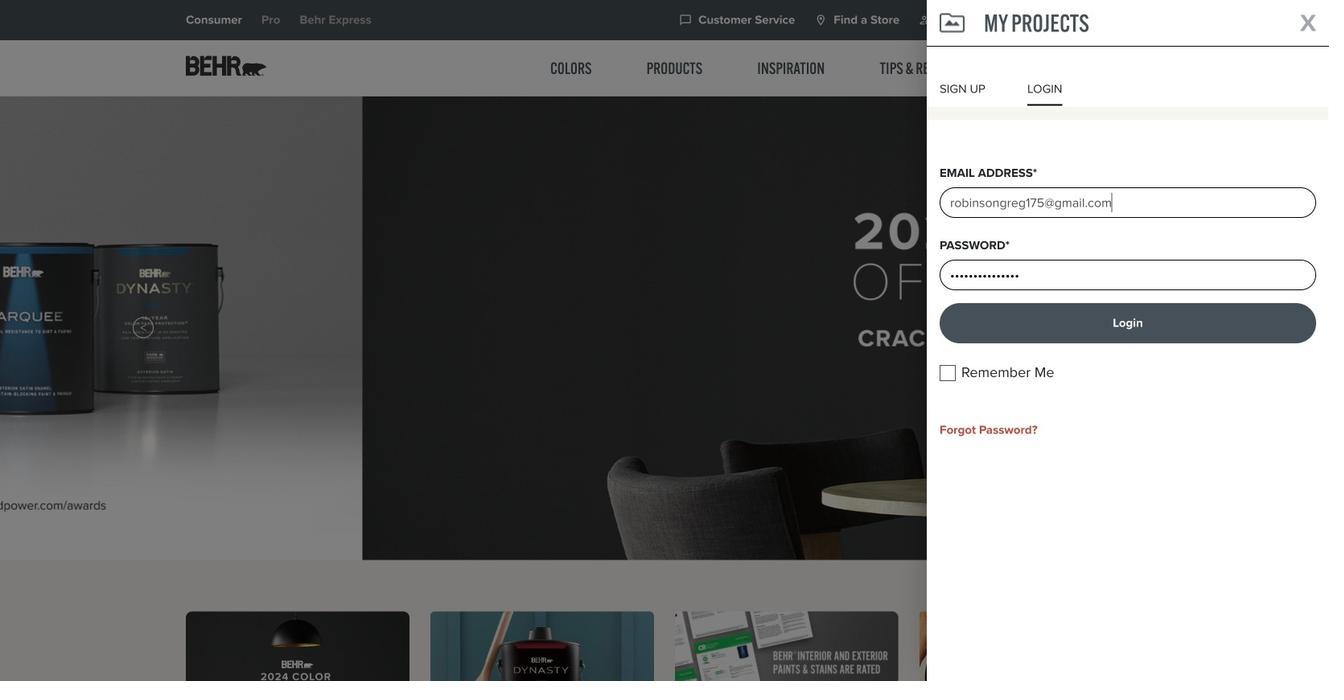 Task type: describe. For each thing, give the bounding box(es) containing it.
consumer reports promo tile image
[[675, 612, 899, 681]]

us flag image
[[1033, 8, 1077, 32]]



Task type: locate. For each thing, give the bounding box(es) containing it.
color of the year 2024 image
[[186, 612, 409, 681]]

paint can with brush image
[[430, 612, 654, 681]]

behr logo image
[[186, 56, 266, 76]]

Login Form Email Address text field
[[940, 187, 1316, 218]]

pour lid image
[[920, 612, 1143, 681]]

dining room painted in cracked pepper, featuring behr 2024 color of the year, cracked pepper image
[[221, 97, 1329, 560]]

Password password field
[[940, 260, 1316, 290]]



Task type: vqa. For each thing, say whether or not it's contained in the screenshot.
third the ROOM from the right
no



